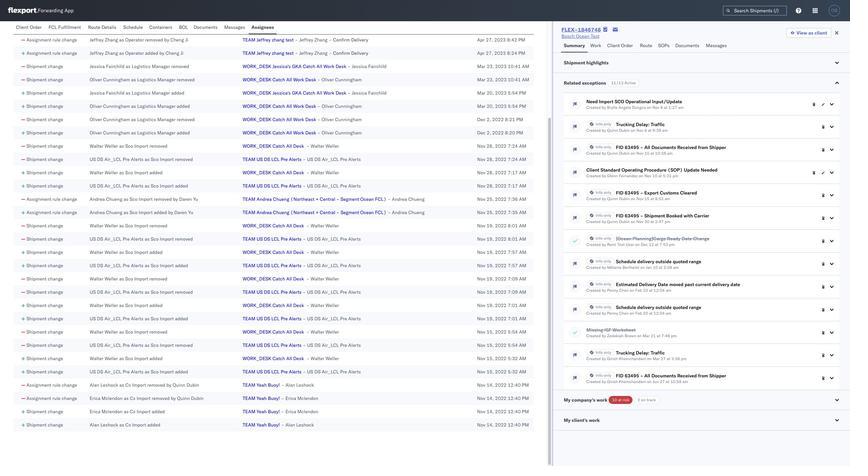 Task type: locate. For each thing, give the bounding box(es) containing it.
work right company's at the right bottom of page
[[597, 397, 608, 403]]

13 created from the top
[[587, 379, 601, 384]]

central for andrea chueng as sco import removed by daren yu
[[320, 196, 335, 202]]

all for nov 15, 2022 5:54 am
[[286, 329, 292, 335]]

8 down input/update
[[661, 105, 663, 110]]

khemchandani
[[619, 356, 646, 361], [619, 379, 646, 384]]

2022
[[492, 117, 504, 123], [492, 130, 504, 136], [495, 143, 507, 149], [495, 156, 507, 162], [495, 170, 507, 176], [495, 183, 507, 189], [495, 196, 507, 202], [495, 210, 507, 216], [495, 223, 507, 229], [495, 236, 507, 242], [495, 249, 507, 255], [495, 263, 507, 269], [495, 276, 507, 282], [495, 289, 507, 295], [495, 303, 507, 309], [495, 316, 507, 322], [495, 329, 507, 335], [495, 342, 507, 348], [495, 356, 507, 362], [495, 369, 507, 375], [495, 382, 507, 388], [495, 396, 507, 402], [495, 409, 507, 415], [495, 422, 507, 428]]

1 horizontal spatial test
[[617, 242, 625, 247]]

fcl) for nov 25, 2022 7:36 am
[[375, 196, 387, 202]]

2 yeah from the top
[[257, 396, 267, 402]]

only up created by girish khemchandani on jun 27 at 10:58 am
[[604, 373, 612, 378]]

trucking
[[616, 122, 635, 128], [616, 350, 635, 356]]

2 7:17 from the top
[[508, 183, 518, 189]]

rule for andrea chueng as sco import removed by daren yu
[[52, 196, 61, 202]]

schedule delivery outside quoted range up 2:08
[[616, 259, 702, 265]]

documents button up shipment highlights button
[[673, 40, 704, 52]]

nov 19, 2022 7:09 am for work_desk catch all desk - walter weller
[[477, 276, 526, 282]]

at inside missing isf worksheet created by zedekiah brown on mar 21 at 7:46 pm
[[657, 334, 661, 338]]

assignment rule change for jeffrey zhang as operator added by cheng ji
[[26, 50, 77, 56]]

1 assignment from the top
[[26, 37, 51, 43]]

all for nov 19, 2022 8:01 am
[[286, 223, 292, 229]]

buoy! for alan leshock as cs import removed by quinn dubin
[[268, 382, 280, 388]]

0 vertical spatial nov 19, 2022 7:09 am
[[477, 276, 526, 282]]

11/13 active
[[611, 80, 636, 85]]

fid 63495 - shipment booked with carrier
[[616, 213, 710, 219]]

13 work_desk from the top
[[243, 329, 271, 335]]

work_desk catch all work desk - oliver cunningham for dec 2, 2022 8:21 pm
[[243, 117, 362, 123]]

trucking up created by girish khemchandani on mar 27 at 3:38 pm
[[616, 350, 635, 356]]

delivery up jan
[[638, 259, 655, 265]]

range up past
[[689, 259, 702, 265]]

only up created by quinn dubin on nov 30 at 2:47 pm
[[604, 213, 612, 218]]

0 horizontal spatial ji
[[180, 50, 184, 56]]

us ds air_lcl pre alerts as sco import removed for nov 28, 2022 7:24 am
[[90, 156, 193, 162]]

2 7:57 from the top
[[508, 263, 518, 269]]

assignment rule change
[[26, 37, 77, 43], [26, 50, 77, 56], [26, 196, 77, 202], [26, 210, 77, 216], [26, 382, 77, 388], [26, 396, 77, 402]]

client order right work button
[[607, 43, 633, 48]]

5 team us ds lcl pre alerts - us ds air_lcl pre alerts from the top
[[243, 289, 361, 295]]

0 vertical spatial team jeffrey zhang test - jeffrey zhang - confirm delivery
[[243, 37, 368, 43]]

walter weller as sco import added for nov 19, 2022 7:01 am
[[90, 303, 163, 309]]

2 work_desk jessica's gka catch all work desk - jessica fairchild from the top
[[243, 90, 387, 96]]

1 vertical spatial test
[[617, 242, 625, 247]]

girish
[[607, 356, 618, 361], [607, 379, 618, 384]]

created by quinn dubin on nov 15 at 8:52 am
[[587, 196, 670, 201]]

info only up standard
[[596, 144, 612, 149]]

range for created by penny chen on feb 20 at 12:04 am
[[689, 305, 702, 311]]

2 mar 23, 2023 10:41 am from the top
[[477, 77, 529, 83]]

by inside need import sco operational input/update created by brylle angelo dungca on nov 8 at 1:27 am
[[602, 105, 606, 110]]

all for nov 28, 2022 7:17 am
[[286, 170, 292, 176]]

2 lcl from the top
[[271, 183, 280, 189]]

trucking delay: traffic up created by quinn dubin on nov 8 at 9:39 am
[[616, 122, 665, 128]]

traffic for 27
[[651, 350, 665, 356]]

1 vertical spatial created by penny chen on feb 20 at 12:04 am
[[587, 311, 672, 316]]

trucking for dubin
[[616, 122, 635, 128]]

1 vertical spatial team andrea chueng (northeast + central - segment ocean fcl) - andrea chueng
[[243, 210, 425, 216]]

route for route details
[[88, 24, 100, 30]]

1 vertical spatial 23,
[[487, 77, 494, 83]]

0 vertical spatial team yeah buoy! - erica mclendon
[[243, 396, 318, 402]]

client order button down flexport. image
[[13, 21, 46, 34]]

1 vertical spatial 5:32
[[508, 369, 518, 375]]

2, up dec 2, 2022 8:20 pm
[[487, 117, 491, 123]]

2 apr from the top
[[477, 50, 485, 56]]

0 horizontal spatial date
[[658, 282, 668, 288]]

work_desk catch all desk - walter weller for nov 19, 2022 8:01 am
[[243, 223, 339, 229]]

0 vertical spatial work_desk jessica's gka catch all work desk - jessica fairchild
[[243, 63, 387, 69]]

penny for schedule
[[607, 311, 618, 316]]

1 7:09 from the top
[[508, 276, 518, 282]]

created by mélanie berthelot on jan 10 at 2:08 am
[[587, 265, 679, 270]]

mar 20, 2023 5:54 pm
[[477, 90, 526, 96], [477, 103, 526, 109]]

9 team from the top
[[243, 289, 255, 295]]

12:04 up '21'
[[654, 311, 665, 316]]

7:09
[[508, 276, 518, 282], [508, 289, 518, 295]]

outside for 2:08
[[656, 259, 672, 265]]

20 down jan
[[643, 288, 648, 293]]

fid 63495 - export customs cleared
[[616, 190, 697, 196]]

1 vertical spatial fid 63495 - all documents received from shipper
[[616, 373, 726, 379]]

4 team us ds lcl pre alerts - us ds air_lcl pre alerts from the top
[[243, 263, 361, 269]]

0 horizontal spatial client order button
[[13, 21, 46, 34]]

9 info only from the top
[[596, 350, 612, 355]]

quoted up estimated delivery date moved past current delivery date
[[673, 259, 688, 265]]

team yeah buoy! - alan leshock for alan leshock as cs import removed by quinn dubin
[[243, 382, 314, 388]]

Search Shipments (/) text field
[[723, 6, 787, 16]]

created inside need import sco operational input/update created by brylle angelo dungca on nov 8 at 1:27 am
[[587, 105, 601, 110]]

only up created by quinn dubin on nov 10 at 10:38 am
[[604, 144, 612, 149]]

1 vertical spatial mar 20, 2023 5:54 pm
[[477, 103, 526, 109]]

us ds air_lcl pre alerts as sco import removed for nov 19, 2022 7:09 am
[[90, 289, 193, 295]]

2 nov 28, 2022 7:17 am from the top
[[477, 183, 526, 189]]

20, for work_desk catch all work desk - oliver cunningham
[[487, 103, 494, 109]]

0 vertical spatial trucking
[[616, 122, 635, 128]]

0 vertical spatial schedule delivery outside quoted range
[[616, 259, 702, 265]]

on left jan
[[641, 265, 645, 270]]

1 vertical spatial feb
[[636, 311, 642, 316]]

team yeah buoy! - alan leshock for alan leshock as cs import added
[[243, 422, 314, 428]]

us ds air_lcl pre alerts as sco import added for nov 19, 2022 7:01 am
[[90, 316, 188, 322]]

delivery for 2:08
[[638, 259, 655, 265]]

27 for -
[[660, 379, 665, 384]]

2 team yeah buoy! - alan leshock from the top
[[243, 422, 314, 428]]

5 shipment change from the top
[[26, 117, 63, 123]]

1 nov 28, 2022 7:17 am from the top
[[477, 170, 526, 176]]

info only up created by quinn dubin on nov 30 at 2:47 pm
[[596, 213, 612, 218]]

apr for apr 27, 2023 8:42 pm
[[477, 37, 485, 43]]

0 vertical spatial jessica's
[[273, 63, 291, 69]]

nov
[[653, 105, 660, 110], [637, 128, 644, 133], [477, 143, 486, 149], [637, 151, 644, 156], [477, 156, 486, 162], [477, 170, 486, 176], [645, 173, 652, 178], [477, 183, 486, 189], [477, 196, 486, 202], [637, 196, 644, 201], [477, 210, 486, 216], [637, 219, 644, 224], [477, 223, 486, 229], [477, 236, 486, 242], [477, 249, 486, 255], [477, 263, 486, 269], [477, 276, 486, 282], [477, 289, 486, 295], [477, 303, 486, 309], [477, 316, 486, 322], [477, 329, 486, 335], [477, 342, 486, 348], [477, 356, 486, 362], [477, 369, 486, 375], [477, 382, 486, 388], [477, 396, 486, 402], [477, 409, 486, 415], [477, 422, 486, 428]]

only down mélanie
[[604, 282, 612, 287]]

my left company's at the right bottom of page
[[564, 397, 571, 403]]

27,
[[486, 37, 493, 43], [486, 50, 493, 56]]

traffic up 9:39
[[651, 122, 665, 128]]

import
[[599, 99, 614, 105], [134, 143, 148, 149], [160, 156, 174, 162], [134, 170, 148, 176], [160, 183, 174, 189], [139, 196, 153, 202], [139, 210, 153, 216], [134, 223, 148, 229], [160, 236, 174, 242], [134, 249, 148, 255], [160, 263, 174, 269], [134, 276, 148, 282], [160, 289, 174, 295], [134, 303, 148, 309], [160, 316, 174, 322], [134, 329, 148, 335], [160, 342, 174, 348], [134, 356, 148, 362], [160, 369, 174, 375], [132, 382, 146, 388], [137, 396, 151, 402], [137, 409, 151, 415], [132, 422, 146, 428]]

9 only from the top
[[604, 350, 612, 355]]

3 14, from the top
[[487, 409, 494, 415]]

1 vertical spatial documents button
[[673, 40, 704, 52]]

1 vertical spatial team yeah buoy! - alan leshock
[[243, 422, 314, 428]]

2 vertical spatial dec
[[641, 242, 648, 247]]

us
[[90, 156, 96, 162], [257, 156, 263, 162], [307, 156, 313, 162], [90, 183, 96, 189], [257, 183, 263, 189], [307, 183, 313, 189], [90, 236, 96, 242], [257, 236, 263, 242], [307, 236, 313, 242], [90, 263, 96, 269], [257, 263, 263, 269], [307, 263, 313, 269], [90, 289, 96, 295], [257, 289, 263, 295], [307, 289, 313, 295], [90, 316, 96, 322], [257, 316, 263, 322], [307, 316, 313, 322], [90, 342, 96, 348], [257, 342, 263, 348], [307, 342, 313, 348], [90, 369, 96, 375], [257, 369, 263, 375], [307, 369, 313, 375]]

10
[[645, 151, 650, 156], [653, 173, 658, 178], [653, 265, 658, 270], [612, 398, 617, 403]]

14, for erica mclendon as cs import removed by quinn dubin
[[487, 396, 494, 402]]

5:54 for -
[[508, 90, 518, 96]]

1 vertical spatial 7:57
[[508, 263, 518, 269]]

os
[[832, 8, 838, 13]]

mar inside missing isf worksheet created by zedekiah brown on mar 21 at 7:46 pm
[[643, 334, 650, 338]]

3 12:40 from the top
[[508, 409, 521, 415]]

nov inside client standard operating procedure (sop) update needed created by glenn fernandez on nov 10 at 5:31 pm
[[645, 173, 652, 178]]

rule for alan leshock as cs import removed by quinn dubin
[[52, 382, 61, 388]]

1 vertical spatial 12:04
[[654, 311, 665, 316]]

10:38
[[655, 151, 666, 156]]

all
[[317, 63, 322, 69], [286, 77, 292, 83], [317, 90, 322, 96], [286, 103, 292, 109], [286, 117, 292, 123], [286, 130, 292, 136], [286, 143, 292, 149], [645, 144, 651, 150], [286, 170, 292, 176], [286, 223, 292, 229], [286, 249, 292, 255], [286, 276, 292, 282], [286, 303, 292, 309], [286, 329, 292, 335], [286, 356, 292, 362], [645, 373, 651, 379]]

route left details at the left of page
[[88, 24, 100, 30]]

0 vertical spatial mar 20, 2023 5:54 pm
[[477, 90, 526, 96]]

25, for nov 25, 2022 7:35 am
[[487, 210, 494, 216]]

0 horizontal spatial omkar
[[90, 24, 104, 30]]

1 vertical spatial work_desk jessica's gka catch all work desk - jessica fairchild
[[243, 90, 387, 96]]

1 horizontal spatial savant
[[192, 24, 206, 30]]

2 5:54 from the top
[[508, 103, 518, 109]]

am right 10:58
[[683, 379, 688, 384]]

test down [ocean
[[617, 242, 625, 247]]

dec down dec 2, 2022 8:21 pm at the top right of the page
[[477, 130, 486, 136]]

on down operating
[[639, 173, 644, 178]]

0 vertical spatial 7:24
[[508, 143, 518, 149]]

fid 63495 - all documents received from shipper for 10:38
[[616, 144, 726, 150]]

0 horizontal spatial messages
[[224, 24, 245, 30]]

ji
[[185, 37, 188, 43], [180, 50, 184, 56]]

all for nov 28, 2022 7:24 am
[[286, 143, 292, 149]]

work inside button
[[591, 43, 601, 48]]

1 vertical spatial 20,
[[487, 103, 494, 109]]

63495 up created by girish khemchandani on jun 27 at 10:58 am
[[625, 373, 639, 379]]

1 team yeah buoy! - erica mclendon from the top
[[243, 396, 318, 402]]

cunningham
[[103, 77, 130, 83], [335, 77, 362, 83], [103, 103, 130, 109], [335, 103, 362, 109], [103, 117, 130, 123], [335, 117, 362, 123], [103, 130, 130, 136], [335, 130, 362, 136]]

1 28, from the top
[[487, 143, 494, 149]]

63495
[[625, 144, 639, 150], [625, 190, 639, 196], [625, 213, 639, 219], [625, 373, 639, 379]]

cs up alan leshock as cs import added
[[130, 409, 135, 415]]

by inside missing isf worksheet created by zedekiah brown on mar 21 at 7:46 pm
[[602, 334, 606, 338]]

1 vertical spatial shipper
[[710, 373, 726, 379]]

outside up 2:08
[[656, 259, 672, 265]]

1 vertical spatial my
[[564, 418, 571, 424]]

2 jessica's from the top
[[273, 90, 291, 96]]

2 vertical spatial operator
[[125, 50, 144, 56]]

penny up "isf"
[[607, 311, 618, 316]]

berthelot
[[623, 265, 640, 270]]

documents button right bol
[[191, 21, 222, 34]]

1 horizontal spatial omkar
[[177, 24, 191, 30]]

created by penny chen on feb 20 at 12:04 am down estimated
[[587, 288, 672, 293]]

1 horizontal spatial ji
[[185, 37, 188, 43]]

+ for andrea chueng as sco import added by daren yu
[[316, 210, 319, 216]]

1 vertical spatial received
[[678, 373, 697, 379]]

yeah for erica mclendon as cs import added
[[257, 409, 267, 415]]

1 team yeah buoy! - alan leshock from the top
[[243, 382, 314, 388]]

walter weller as sco import added
[[90, 170, 163, 176], [90, 249, 163, 255], [90, 303, 163, 309], [90, 356, 163, 362]]

0 vertical spatial nov 19, 2022 8:01 am
[[477, 223, 526, 229]]

1 2, from the top
[[487, 117, 491, 123]]

14, for alan leshock as cs import removed by quinn dubin
[[487, 382, 494, 388]]

15,
[[487, 329, 494, 335], [487, 342, 494, 348], [487, 356, 494, 362], [487, 369, 494, 375]]

2 gka from the top
[[292, 90, 302, 96]]

work_desk catch all work desk - oliver cunningham for mar 20, 2023 5:54 pm
[[243, 103, 362, 109]]

2 feb from the top
[[636, 311, 642, 316]]

11/13
[[611, 80, 624, 85]]

1 vertical spatial 7:17
[[508, 183, 518, 189]]

client
[[16, 24, 28, 30], [607, 43, 620, 48], [587, 167, 600, 173]]

ds
[[97, 156, 103, 162], [264, 156, 270, 162], [315, 156, 321, 162], [97, 183, 103, 189], [264, 183, 270, 189], [315, 183, 321, 189], [97, 236, 103, 242], [264, 236, 270, 242], [315, 236, 321, 242], [97, 263, 103, 269], [264, 263, 270, 269], [315, 263, 321, 269], [97, 289, 103, 295], [264, 289, 270, 295], [315, 289, 321, 295], [97, 316, 103, 322], [264, 316, 270, 322], [315, 316, 321, 322], [97, 342, 103, 348], [264, 342, 270, 348], [315, 342, 321, 348], [97, 369, 103, 375], [264, 369, 270, 375], [315, 369, 321, 375]]

63495 up created by quinn dubin on nov 10 at 10:38 am
[[625, 144, 639, 150]]

on inside missing isf worksheet created by zedekiah brown on mar 21 at 7:46 pm
[[637, 334, 642, 338]]

rule for erica mclendon as cs import removed by quinn dubin
[[52, 396, 61, 402]]

oliver cunningham as logistics manager removed for dec 2, 2022 8:21 pm
[[90, 117, 195, 123]]

1 vertical spatial test
[[286, 50, 294, 56]]

khemchandani for 63495
[[619, 379, 646, 384]]

created inside missing isf worksheet created by zedekiah brown on mar 21 at 7:46 pm
[[587, 334, 601, 338]]

my inside button
[[564, 418, 571, 424]]

work_desk catch all desk - walter weller
[[243, 143, 339, 149], [243, 170, 339, 176], [243, 223, 339, 229], [243, 249, 339, 255], [243, 276, 339, 282], [243, 303, 339, 309], [243, 329, 339, 335], [243, 356, 339, 362]]

2 on track
[[638, 398, 656, 403]]

2 quoted from the top
[[673, 305, 688, 311]]

3 walter weller as sco import added from the top
[[90, 303, 163, 309]]

0 vertical spatial apr
[[477, 37, 485, 43]]

1 14, from the top
[[487, 382, 494, 388]]

nov 19, 2022 7:01 am for work_desk catch all desk - walter weller
[[477, 303, 526, 309]]

2, for dec 2, 2022 8:21 pm
[[487, 117, 491, 123]]

team us ds lcl pre alerts - us ds air_lcl pre alerts for nov 19, 2022 7:09 am
[[243, 289, 361, 295]]

lcl for nov 28, 2022 7:17 am
[[271, 183, 280, 189]]

assignment for andrea chueng as sco import added by daren yu
[[26, 210, 51, 216]]

0 vertical spatial operator
[[126, 24, 145, 30]]

0 vertical spatial quoted
[[673, 259, 688, 265]]

oliver cunningham as logistics manager removed
[[90, 77, 195, 83], [90, 117, 195, 123]]

0 vertical spatial 27,
[[486, 37, 493, 43]]

pm inside client standard operating procedure (sop) update needed created by glenn fernandez on nov 10 at 5:31 pm
[[673, 173, 679, 178]]

5 created from the top
[[587, 196, 601, 201]]

20 up missing isf worksheet created by zedekiah brown on mar 21 at 7:46 pm
[[643, 311, 648, 316]]

0 vertical spatial nov 15, 2022 5:32 am
[[477, 356, 526, 362]]

0 vertical spatial confirm
[[333, 37, 350, 43]]

fid 63495 - all documents received from shipper up 10:38
[[616, 144, 726, 150]]

2 only from the top
[[604, 144, 612, 149]]

route details
[[88, 24, 116, 30]]

cs
[[125, 382, 131, 388], [130, 396, 135, 402], [130, 409, 135, 415], [125, 422, 131, 428]]

my left the client's
[[564, 418, 571, 424]]

team andrea chueng (northeast + central - segment ocean fcl) - andrea chueng
[[243, 196, 425, 202], [243, 210, 425, 216]]

2 nov 19, 2022 7:57 am from the top
[[477, 263, 526, 269]]

work inside button
[[589, 418, 600, 424]]

pm right 7:46 on the bottom
[[671, 334, 677, 338]]

on inside client standard operating procedure (sop) update needed created by glenn fernandez on nov 10 at 5:31 pm
[[639, 173, 644, 178]]

1 vertical spatial 2,
[[487, 130, 491, 136]]

fid up created by quinn dubin on nov 10 at 10:38 am
[[616, 144, 624, 150]]

catch for nov 15, 2022 5:54 am
[[273, 329, 285, 335]]

shipper for created by girish khemchandani on jun 27 at 10:58 am
[[710, 373, 726, 379]]

cs down erica mclendon as cs import added
[[125, 422, 131, 428]]

client order down flexport. image
[[16, 24, 42, 30]]

test for jeffrey zhang as operator removed by cheng ji
[[286, 37, 294, 43]]

team jeffrey zhang test - jeffrey zhang - confirm delivery for jeffrey zhang as operator removed by cheng ji
[[243, 37, 368, 43]]

route inside button
[[88, 24, 100, 30]]

0 vertical spatial girish
[[607, 356, 618, 361]]

jessica fairchild as logistics manager added
[[90, 90, 184, 96]]

1 oliver cunningham as logistics manager removed from the top
[[90, 77, 195, 83]]

received up update
[[678, 144, 697, 150]]

at down jan
[[649, 288, 653, 293]]

logistics
[[132, 63, 151, 69], [137, 77, 156, 83], [132, 90, 151, 96], [137, 103, 156, 109], [137, 117, 156, 123], [137, 130, 156, 136]]

1 jessica's from the top
[[273, 63, 291, 69]]

route left sops
[[640, 43, 652, 48]]

cs for alan leshock as cs import removed by quinn dubin
[[125, 382, 131, 388]]

2 range from the top
[[689, 305, 702, 311]]

jan
[[646, 265, 652, 270]]

nov inside need import sco operational input/update created by brylle angelo dungca on nov 8 at 1:27 am
[[653, 105, 660, 110]]

on up operating
[[631, 151, 636, 156]]

0 vertical spatial nov 19, 2022 7:57 am
[[477, 249, 526, 255]]

walter weller as sco import added for nov 19, 2022 7:57 am
[[90, 249, 163, 255]]

on left jun
[[647, 379, 652, 384]]

1 vertical spatial delay:
[[636, 350, 650, 356]]

created inside client standard operating procedure (sop) update needed created by glenn fernandez on nov 10 at 5:31 pm
[[587, 173, 601, 178]]

client order for right client order button
[[607, 43, 633, 48]]

19,
[[487, 223, 494, 229], [487, 236, 494, 242], [487, 249, 494, 255], [487, 263, 494, 269], [487, 276, 494, 282], [487, 289, 494, 295], [487, 303, 494, 309], [487, 316, 494, 322]]

1 vertical spatial confirm
[[333, 50, 350, 56]]

1 vertical spatial schedule delivery outside quoted range
[[616, 305, 702, 311]]

3 nov 14, 2022 12:40 pm from the top
[[477, 409, 529, 415]]

2 chen from the top
[[619, 311, 629, 316]]

details
[[102, 24, 116, 30]]

2 team us ds lcl pre alerts - us ds air_lcl pre alerts from the top
[[243, 183, 361, 189]]

messages up shipment highlights button
[[706, 43, 727, 48]]

1 omkar from the left
[[90, 24, 104, 30]]

am inside need import sco operational input/update created by brylle angelo dungca on nov 8 at 1:27 am
[[679, 105, 684, 110]]

penny down estimated
[[607, 288, 618, 293]]

am right 1:27 on the right of page
[[679, 105, 684, 110]]

2 5:32 from the top
[[508, 369, 518, 375]]

63495 up created by quinn dubin on nov 30 at 2:47 pm
[[625, 213, 639, 219]]

cheng down bol button
[[170, 37, 184, 43]]

1 vertical spatial 27
[[660, 379, 665, 384]]

0 vertical spatial oliver cunningham as logistics manager removed
[[90, 77, 195, 83]]

fid 63495 - all documents received from shipper
[[616, 144, 726, 150], [616, 373, 726, 379]]

2 girish from the top
[[607, 379, 618, 384]]

27, up the apr 27, 2023 8:24 pm
[[486, 37, 493, 43]]

pm
[[519, 37, 525, 43], [519, 50, 525, 56], [519, 90, 526, 96], [519, 103, 526, 109], [516, 117, 523, 123], [516, 130, 523, 136], [522, 382, 529, 388], [522, 396, 529, 402], [522, 409, 529, 415], [522, 422, 529, 428]]

info only
[[596, 122, 612, 127], [596, 144, 612, 149], [596, 190, 612, 195], [596, 213, 612, 218], [596, 236, 612, 241], [596, 259, 612, 264], [596, 282, 612, 287], [596, 305, 612, 310], [596, 350, 612, 355], [596, 373, 612, 378]]

5 rule from the top
[[52, 382, 61, 388]]

63495 up the created by quinn dubin on nov 15 at 8:52 am
[[625, 190, 639, 196]]

3 5:54 from the top
[[508, 329, 518, 335]]

7:57 for us ds air_lcl pre alerts
[[508, 263, 518, 269]]

0 vertical spatial delivery
[[638, 259, 655, 265]]

1 vertical spatial nov 28, 2022 7:24 am
[[477, 156, 526, 162]]

work_desk catch all desk - walter weller for nov 19, 2022 7:57 am
[[243, 249, 339, 255]]

8 left 9:39
[[645, 128, 647, 133]]

cs for erica mclendon as cs import removed by quinn dubin
[[130, 396, 135, 402]]

1 vertical spatial girish
[[607, 379, 618, 384]]

1 vertical spatial dec
[[477, 130, 486, 136]]

2 nov 15, 2022 5:54 am from the top
[[477, 342, 526, 348]]

2 savant from the left
[[192, 24, 206, 30]]

created by penny chen on feb 20 at 12:04 am for schedule
[[587, 311, 672, 316]]

khemchandani for delay:
[[619, 356, 646, 361]]

3 info from the top
[[596, 190, 603, 195]]

0 horizontal spatial savant
[[105, 24, 119, 30]]

dec up dec 2, 2022 8:20 pm
[[477, 117, 486, 123]]

25,
[[487, 196, 494, 202], [487, 210, 494, 216]]

0 vertical spatial nov 28, 2022 7:24 am
[[477, 143, 526, 149]]

20
[[643, 288, 648, 293], [643, 311, 648, 316]]

khemchandani down brown
[[619, 356, 646, 361]]

0 vertical spatial chen
[[619, 288, 629, 293]]

2 central from the top
[[320, 210, 335, 216]]

1 trucking delay: traffic from the top
[[616, 122, 665, 128]]

fid up created by girish khemchandani on jun 27 at 10:58 am
[[616, 373, 624, 379]]

info only down zedekiah
[[596, 350, 612, 355]]

range for created by mélanie berthelot on jan 10 at 2:08 am
[[689, 259, 702, 265]]

1 horizontal spatial 8
[[661, 105, 663, 110]]

0 vertical spatial segment
[[341, 196, 359, 202]]

1 test from the top
[[286, 37, 294, 43]]

2 test from the top
[[286, 50, 294, 56]]

on right user
[[635, 242, 640, 247]]

1 vertical spatial khemchandani
[[619, 379, 646, 384]]

procedure
[[644, 167, 667, 173]]

omkar
[[90, 24, 104, 30], [177, 24, 191, 30]]

10 at risk
[[612, 398, 630, 403]]

on right brown
[[637, 334, 642, 338]]

0 vertical spatial client
[[16, 24, 28, 30]]

moved
[[670, 282, 684, 288]]

us ds air_lcl pre alerts as sco import added for nov 15, 2022 5:32 am
[[90, 369, 188, 375]]

2 assignment from the top
[[26, 50, 51, 56]]

5 info only from the top
[[596, 236, 612, 241]]

0 horizontal spatial messages button
[[222, 21, 249, 34]]

3 team us ds lcl pre alerts - us ds air_lcl pre alerts from the top
[[243, 236, 361, 242]]

at inside need import sco operational input/update created by brylle angelo dungca on nov 8 at 1:27 am
[[664, 105, 668, 110]]

isf
[[605, 327, 612, 333]]

yeah for alan leshock as cs import added
[[257, 422, 267, 428]]

1 vertical spatial date
[[658, 282, 668, 288]]

2 shipper from the top
[[710, 373, 726, 379]]

nov 25, 2022 7:35 am
[[477, 210, 526, 216]]

jessica's for removed
[[273, 63, 291, 69]]

1 vertical spatial cheng
[[166, 50, 179, 56]]

(northeast for andrea chueng as sco import added by daren yu
[[291, 210, 315, 216]]

apr for apr 27, 2023 8:24 pm
[[477, 50, 485, 56]]

2 (northeast from the top
[[291, 210, 315, 216]]

0 vertical spatial from
[[698, 144, 708, 150]]

info only down glenn
[[596, 190, 612, 195]]

1 shipment change from the top
[[26, 63, 63, 69]]

dec 2, 2022 8:20 pm
[[477, 130, 523, 136]]

team yeah buoy! - erica mclendon for erica mclendon as cs import removed by quinn dubin
[[243, 396, 318, 402]]

estimated delivery date moved past current delivery date
[[616, 282, 740, 288]]

flex-
[[562, 26, 578, 33]]

apr down 'apr 27, 2023 8:42 pm'
[[477, 50, 485, 56]]

received
[[678, 144, 697, 150], [678, 373, 697, 379]]

1 7:17 from the top
[[508, 170, 518, 176]]

8:01 for walter weller
[[508, 223, 518, 229]]

messages left the assignees
[[224, 24, 245, 30]]

1 15, from the top
[[487, 329, 494, 335]]

0 vertical spatial received
[[678, 144, 697, 150]]

0 vertical spatial 12:04
[[654, 288, 665, 293]]

at down input/update
[[664, 105, 668, 110]]

1 nov 19, 2022 7:57 am from the top
[[477, 249, 526, 255]]

on left the 15
[[631, 196, 636, 201]]

erica mclendon as cs import added
[[90, 409, 165, 415]]

mar for jessica fairchild as logistics manager removed
[[477, 63, 486, 69]]

sco
[[125, 143, 133, 149], [151, 156, 159, 162], [125, 170, 133, 176], [151, 183, 159, 189], [130, 196, 138, 202], [130, 210, 138, 216], [125, 223, 133, 229], [151, 236, 159, 242], [125, 249, 133, 255], [151, 263, 159, 269], [125, 276, 133, 282], [151, 289, 159, 295], [125, 303, 133, 309], [151, 316, 159, 322], [125, 329, 133, 335], [151, 342, 159, 348], [125, 356, 133, 362], [151, 369, 159, 375]]

outside
[[656, 259, 672, 265], [656, 305, 672, 311]]

12:40
[[508, 382, 521, 388], [508, 396, 521, 402], [508, 409, 521, 415], [508, 422, 521, 428]]

only up mélanie
[[604, 259, 612, 264]]

0 vertical spatial client order
[[16, 24, 42, 30]]

6 lcl from the top
[[271, 316, 280, 322]]

0 vertical spatial gka
[[292, 63, 302, 69]]

nov 19, 2022 7:09 am for team us ds lcl pre alerts - us ds air_lcl pre alerts
[[477, 289, 526, 295]]

1 vertical spatial operator
[[125, 37, 144, 43]]

1 horizontal spatial date
[[682, 236, 692, 242]]

1 5:32 from the top
[[508, 356, 518, 362]]

bol button
[[176, 21, 191, 34]]

7:24 for walter weller
[[508, 143, 518, 149]]

2 vertical spatial delivery
[[638, 305, 655, 311]]

1 12:40 from the top
[[508, 382, 521, 388]]

2 vertical spatial ocean
[[360, 210, 374, 216]]

0 horizontal spatial client
[[16, 24, 28, 30]]

received up 10:58
[[678, 373, 697, 379]]

1 vertical spatial 7:01
[[508, 316, 518, 322]]

2 nov 14, 2022 12:40 pm from the top
[[477, 396, 529, 402]]

1 team us ds lcl pre alerts - us ds air_lcl pre alerts from the top
[[243, 156, 361, 162]]

documents button
[[191, 21, 222, 34], [673, 40, 704, 52]]

1 vertical spatial gka
[[292, 90, 302, 96]]

1 vertical spatial ji
[[180, 50, 184, 56]]

2 walter weller as sco import removed from the top
[[90, 223, 167, 229]]

at left '5:31'
[[659, 173, 662, 178]]

assignment rule change for alan leshock as cs import removed by quinn dubin
[[26, 382, 77, 388]]

1 vertical spatial nov 19, 2022 7:01 am
[[477, 316, 526, 322]]

0 vertical spatial messages
[[224, 24, 245, 30]]

7:17
[[508, 170, 518, 176], [508, 183, 518, 189]]

penny
[[607, 288, 618, 293], [607, 311, 618, 316]]

shipment change
[[26, 63, 63, 69], [26, 77, 63, 83], [26, 90, 63, 96], [26, 103, 63, 109], [26, 117, 63, 123], [26, 130, 63, 136], [26, 143, 63, 149], [26, 156, 63, 162], [26, 170, 63, 176], [26, 183, 63, 189], [26, 223, 63, 229], [26, 236, 63, 242], [26, 249, 63, 255], [26, 263, 63, 269], [26, 276, 63, 282], [26, 289, 63, 295], [26, 303, 63, 309], [26, 316, 63, 322], [26, 329, 63, 335], [26, 342, 63, 348], [26, 356, 63, 362], [26, 369, 63, 375], [26, 409, 63, 415], [26, 422, 63, 428]]

on right dungca
[[647, 105, 652, 110]]

quoted for created by mélanie berthelot on jan 10 at 2:08 am
[[673, 259, 688, 265]]

trucking delay: traffic for dubin
[[616, 122, 665, 128]]

2:08
[[664, 265, 672, 270]]

route inside button
[[640, 43, 652, 48]]

on down '21'
[[647, 356, 652, 361]]

import inside need import sco operational input/update created by brylle angelo dungca on nov 8 at 1:27 am
[[599, 99, 614, 105]]

andrea
[[90, 196, 105, 202], [257, 196, 272, 202], [392, 196, 407, 202], [90, 210, 105, 216], [257, 210, 272, 216], [392, 210, 407, 216]]

team
[[243, 37, 255, 43], [243, 50, 255, 56], [243, 156, 255, 162], [243, 183, 255, 189], [243, 196, 255, 202], [243, 210, 255, 216], [243, 236, 255, 242], [243, 263, 255, 269], [243, 289, 255, 295], [243, 316, 255, 322], [243, 342, 255, 348], [243, 369, 255, 375], [243, 382, 255, 388], [243, 396, 255, 402], [243, 409, 255, 415], [243, 422, 255, 428]]

1 vertical spatial ocean
[[360, 196, 374, 202]]

5 assignment from the top
[[26, 382, 51, 388]]

1 vertical spatial 20
[[643, 311, 648, 316]]

only down glenn
[[604, 190, 612, 195]]

my for my client's work
[[564, 418, 571, 424]]

4 yeah from the top
[[257, 422, 267, 428]]

10 team from the top
[[243, 316, 255, 322]]

12:40 for alan leshock as cs import added
[[508, 422, 521, 428]]

0 vertical spatial 5:32
[[508, 356, 518, 362]]

info only down mélanie
[[596, 282, 612, 287]]

outside down moved
[[656, 305, 672, 311]]

15, for walter weller as sco import removed
[[487, 329, 494, 335]]

fid up the created by quinn dubin on nov 15 at 8:52 am
[[616, 190, 624, 196]]

1 vertical spatial trucking delay: traffic
[[616, 350, 665, 356]]

20,
[[487, 90, 494, 96], [487, 103, 494, 109]]

jessica's
[[273, 63, 291, 69], [273, 90, 291, 96]]

work_desk catch all work desk - oliver cunningham
[[243, 77, 362, 83], [243, 103, 362, 109], [243, 117, 362, 123], [243, 130, 362, 136]]

7:01
[[508, 303, 518, 309], [508, 316, 518, 322]]

1 vertical spatial segment
[[341, 210, 359, 216]]

work_desk catch all desk - walter weller for nov 28, 2022 7:17 am
[[243, 170, 339, 176]]

order left route button
[[621, 43, 633, 48]]

11 created from the top
[[587, 334, 601, 338]]

trucking delay: traffic up created by girish khemchandani on mar 27 at 3:38 pm
[[616, 350, 665, 356]]

created by penny chen on feb 20 at 12:04 am up worksheet
[[587, 311, 672, 316]]

16 shipment change from the top
[[26, 289, 63, 295]]

0 vertical spatial 27
[[661, 356, 666, 361]]

1 from from the top
[[698, 144, 708, 150]]

27 left "3:38"
[[661, 356, 666, 361]]

work_desk catch all work desk - oliver cunningham for dec 2, 2022 8:20 pm
[[243, 130, 362, 136]]

6 rule from the top
[[52, 396, 61, 402]]

1 vertical spatial 10:41
[[508, 77, 521, 83]]

0 vertical spatial shipper
[[710, 144, 726, 150]]

from
[[698, 144, 708, 150], [698, 373, 708, 379]]

0 vertical spatial traffic
[[651, 122, 665, 128]]

chen up worksheet
[[619, 311, 629, 316]]

schedule delivery outside quoted range up '21'
[[616, 305, 702, 311]]

oliver
[[90, 77, 102, 83], [322, 77, 334, 83], [90, 103, 102, 109], [322, 103, 334, 109], [90, 117, 102, 123], [322, 117, 334, 123], [90, 130, 102, 136], [322, 130, 334, 136]]

dec
[[477, 117, 486, 123], [477, 130, 486, 136], [641, 242, 648, 247]]

2 zhang from the top
[[272, 50, 284, 56]]

catch for dec 2, 2022 8:21 pm
[[273, 117, 285, 123]]

2 confirm from the top
[[333, 50, 350, 56]]

3 assignment rule change from the top
[[26, 196, 77, 202]]

khemchandani up 2
[[619, 379, 646, 384]]

chen
[[619, 288, 629, 293], [619, 311, 629, 316]]

2 received from the top
[[678, 373, 697, 379]]

delivery up missing isf worksheet created by zedekiah brown on mar 21 at 7:46 pm
[[638, 305, 655, 311]]

client order button up highlights
[[605, 40, 637, 52]]

nov 28, 2022 7:24 am for team us ds lcl pre alerts - us ds air_lcl pre alerts
[[477, 156, 526, 162]]

2 63495 from the top
[[625, 190, 639, 196]]

[ocean
[[616, 236, 632, 242]]

nov 19, 2022 7:01 am
[[477, 303, 526, 309], [477, 316, 526, 322]]

buoy! for erica mclendon as cs import added
[[268, 409, 280, 415]]

2 my from the top
[[564, 418, 571, 424]]

1 vertical spatial 7:24
[[508, 156, 518, 162]]

fcl fulfillment
[[49, 24, 81, 30]]

flex-1846748
[[562, 26, 601, 33]]

cs up erica mclendon as cs import added
[[130, 396, 135, 402]]



Task type: describe. For each thing, give the bounding box(es) containing it.
7 19, from the top
[[487, 303, 494, 309]]

6 shipment change from the top
[[26, 130, 63, 136]]

fid for 15
[[616, 190, 624, 196]]

23 shipment change from the top
[[26, 409, 63, 415]]

sops
[[658, 43, 670, 48]]

3 19, from the top
[[487, 249, 494, 255]]

trucking delay: traffic for khemchandani
[[616, 350, 665, 356]]

us ds air_lcl pre alerts as sco import removed for nov 15, 2022 5:54 am
[[90, 342, 193, 348]]

13 team from the top
[[243, 382, 255, 388]]

walter weller as sco import removed for nov 19, 2022 8:01 am
[[90, 223, 167, 229]]

am right 10:38
[[667, 151, 673, 156]]

assignment for andrea chueng as sco import removed by daren yu
[[26, 196, 51, 202]]

traffic for 8
[[651, 122, 665, 128]]

12 work_desk from the top
[[243, 303, 271, 309]]

dec for dec 2, 2022 8:20 pm
[[477, 130, 486, 136]]

5 info from the top
[[596, 236, 603, 241]]

63495 for 30
[[625, 213, 639, 219]]

8 19, from the top
[[487, 316, 494, 322]]

jeffrey zhang as operator removed by cheng ji
[[90, 37, 188, 43]]

8 only from the top
[[604, 305, 612, 310]]

15, for walter weller as sco import added
[[487, 356, 494, 362]]

export
[[645, 190, 659, 196]]

rule for jeffrey zhang as operator added by cheng ji
[[52, 50, 61, 56]]

0 horizontal spatial order
[[30, 24, 42, 30]]

(sop)
[[668, 167, 683, 173]]

at left 2:08
[[659, 265, 663, 270]]

on right 2
[[641, 398, 646, 403]]

am down moved
[[666, 288, 672, 293]]

6 work_desk from the top
[[243, 130, 271, 136]]

8 inside need import sco operational input/update created by brylle angelo dungca on nov 8 at 1:27 am
[[661, 105, 663, 110]]

schedule for created by penny chen on feb 20 at 12:04 am
[[616, 305, 636, 311]]

delay: for mar
[[636, 350, 650, 356]]

1 team from the top
[[243, 37, 255, 43]]

work for my company's work
[[597, 397, 608, 403]]

10 right jan
[[653, 265, 658, 270]]

at inside client standard operating procedure (sop) update needed created by glenn fernandez on nov 10 at 5:31 pm
[[659, 173, 662, 178]]

cheng for jeffrey zhang as operator added by cheng ji
[[166, 50, 179, 56]]

carrier
[[694, 213, 710, 219]]

omkar savant as operator reassigned by omkar savant
[[90, 24, 206, 30]]

8 created from the top
[[587, 265, 601, 270]]

app
[[64, 7, 74, 14]]

erica mclendon as cs import removed by quinn dubin
[[90, 396, 204, 402]]

1 vertical spatial messages
[[706, 43, 727, 48]]

1 19, from the top
[[487, 223, 494, 229]]

remi
[[607, 242, 616, 247]]

12 shipment change from the top
[[26, 236, 63, 242]]

4 info from the top
[[596, 213, 603, 218]]

2 omkar from the left
[[177, 24, 191, 30]]

25, for nov 25, 2022 7:36 am
[[487, 196, 494, 202]]

0 vertical spatial date
[[682, 236, 692, 242]]

8 shipment change from the top
[[26, 156, 63, 162]]

8 work_desk from the top
[[243, 170, 271, 176]]

nov 25, 2022 7:36 am
[[477, 196, 526, 202]]

company's
[[572, 397, 596, 403]]

14 work_desk from the top
[[243, 356, 271, 362]]

3:38
[[672, 356, 680, 361]]

16 team from the top
[[243, 422, 255, 428]]

mar for oliver cunningham as logistics manager removed
[[477, 77, 486, 83]]

14, for erica mclendon as cs import added
[[487, 409, 494, 415]]

8 team from the top
[[243, 263, 255, 269]]

route details button
[[85, 21, 121, 34]]

8:21
[[505, 117, 515, 123]]

related
[[564, 80, 581, 86]]

client inside client standard operating procedure (sop) update needed created by glenn fernandez on nov 10 at 5:31 pm
[[587, 167, 600, 173]]

brown
[[625, 334, 636, 338]]

view
[[797, 30, 808, 36]]

assignees
[[251, 24, 274, 30]]

nov 28, 2022 7:24 am for work_desk catch all desk - walter weller
[[477, 143, 526, 149]]

documents up shipment highlights button
[[676, 43, 700, 48]]

nov 19, 2022 8:01 am for team us ds lcl pre alerts - us ds air_lcl pre alerts
[[477, 236, 526, 242]]

catch for nov 19, 2022 7:01 am
[[273, 303, 285, 309]]

documents up 10:38
[[652, 144, 676, 150]]

lcl for nov 19, 2022 7:09 am
[[271, 289, 280, 295]]

11 work_desk from the top
[[243, 276, 271, 282]]

planning]cargo
[[633, 236, 666, 242]]

confirm for apr 27, 2023 8:42 pm
[[333, 37, 350, 43]]

fid 63495 - all documents received from shipper for 10:58
[[616, 373, 726, 379]]

team andrea chueng (northeast + central - segment ocean fcl) - andrea chueng for andrea chueng as sco import removed by daren yu
[[243, 196, 425, 202]]

assignment for erica mclendon as cs import removed by quinn dubin
[[26, 396, 51, 402]]

andrea chueng as sco import removed by daren yu
[[90, 196, 198, 202]]

fid for 27
[[616, 373, 624, 379]]

1 info only from the top
[[596, 122, 612, 127]]

created by quinn dubin on nov 8 at 9:39 am
[[587, 128, 668, 133]]

worksheet
[[613, 327, 636, 333]]

21 shipment change from the top
[[26, 356, 63, 362]]

angelo
[[619, 105, 631, 110]]

18 shipment change from the top
[[26, 316, 63, 322]]

bosch ocean test
[[562, 33, 600, 39]]

at left "3:38"
[[667, 356, 671, 361]]

all for mar 20, 2023 5:54 pm
[[286, 103, 292, 109]]

1 savant from the left
[[105, 24, 119, 30]]

my company's work
[[564, 397, 608, 403]]

related exceptions
[[564, 80, 606, 86]]

23, for work_desk catch all work desk - oliver cunningham
[[487, 77, 494, 83]]

client standard operating procedure (sop) update needed created by glenn fernandez on nov 10 at 5:31 pm
[[587, 167, 718, 178]]

lcl for nov 19, 2022 8:01 am
[[271, 236, 280, 242]]

delivery coordination(2)
[[243, 24, 297, 30]]

os button
[[827, 3, 842, 18]]

view as client button
[[787, 28, 832, 38]]

missing isf worksheet created by zedekiah brown on mar 21 at 7:46 pm
[[587, 327, 677, 338]]

as inside button
[[809, 30, 814, 36]]

1 vertical spatial delivery
[[713, 282, 730, 288]]

mar 20, 2023 5:54 pm for work_desk catch all work desk - oliver cunningham
[[477, 103, 526, 109]]

walter weller as sco import added for nov 15, 2022 5:32 am
[[90, 356, 163, 362]]

0 horizontal spatial documents button
[[191, 21, 222, 34]]

2:47
[[655, 219, 664, 224]]

6 19, from the top
[[487, 289, 494, 295]]

apr 27, 2023 8:42 pm
[[477, 37, 525, 43]]

15 shipment change from the top
[[26, 276, 63, 282]]

2023 for jessica fairchild as logistics manager removed
[[495, 63, 507, 69]]

7:09 for us ds air_lcl pre alerts
[[508, 289, 518, 295]]

20 shipment change from the top
[[26, 342, 63, 348]]

10 work_desk from the top
[[243, 249, 271, 255]]

1 vertical spatial 8
[[645, 128, 647, 133]]

2 19, from the top
[[487, 236, 494, 242]]

9 shipment change from the top
[[26, 170, 63, 176]]

28, for us ds air_lcl pre alerts as sco import added
[[487, 183, 494, 189]]

ready
[[667, 236, 681, 242]]

0 vertical spatial messages button
[[222, 21, 249, 34]]

10 left 10:38
[[645, 151, 650, 156]]

flexport. image
[[8, 7, 38, 14]]

cleared
[[680, 190, 697, 196]]

5 work_desk from the top
[[243, 117, 271, 123]]

work_desk jessica's gka catch all work desk - jessica fairchild for added
[[243, 90, 387, 96]]

fid for 10
[[616, 144, 624, 150]]

3 created from the top
[[587, 151, 601, 156]]

14 shipment change from the top
[[26, 263, 63, 269]]

14, for alan leshock as cs import added
[[487, 422, 494, 428]]

bosch
[[562, 33, 575, 39]]

alan leshock as cs import added
[[90, 422, 160, 428]]

1 horizontal spatial client order button
[[605, 40, 637, 52]]

5 19, from the top
[[487, 276, 494, 282]]

fernandez
[[619, 173, 638, 178]]

9 created from the top
[[587, 288, 601, 293]]

5:54 for us
[[508, 342, 518, 348]]

11 shipment change from the top
[[26, 223, 63, 229]]

catch for nov 28, 2022 7:24 am
[[273, 143, 285, 149]]

pm inside missing isf worksheet created by zedekiah brown on mar 21 at 7:46 pm
[[671, 334, 677, 338]]

2023 for jeffrey zhang as operator removed by cheng ji
[[494, 37, 506, 43]]

+ for andrea chueng as sco import removed by daren yu
[[316, 196, 319, 202]]

dubin for trucking delay: traffic
[[619, 128, 630, 133]]

2 info only from the top
[[596, 144, 612, 149]]

sops button
[[656, 40, 673, 52]]

2 work_desk from the top
[[243, 77, 271, 83]]

1 horizontal spatial documents button
[[673, 40, 704, 52]]

schedule inside button
[[123, 24, 143, 30]]

sco
[[615, 99, 625, 105]]

13 shipment change from the top
[[26, 249, 63, 255]]

1 horizontal spatial order
[[621, 43, 633, 48]]

glenn
[[607, 173, 618, 178]]

update
[[684, 167, 700, 173]]

highlights
[[587, 60, 609, 66]]

3 only from the top
[[604, 190, 612, 195]]

2
[[638, 398, 640, 403]]

5 only from the top
[[604, 236, 612, 241]]

15 team from the top
[[243, 409, 255, 415]]

test inside "link"
[[591, 33, 600, 39]]

0 vertical spatial client order button
[[13, 21, 46, 34]]

6 info from the top
[[596, 259, 603, 264]]

risk
[[623, 398, 630, 403]]

17 shipment change from the top
[[26, 303, 63, 309]]

shipment inside button
[[564, 60, 585, 66]]

route for route
[[640, 43, 652, 48]]

7 info from the top
[[596, 282, 603, 287]]

1846748
[[578, 26, 601, 33]]

2 created from the top
[[587, 128, 601, 133]]

buoy! for alan leshock as cs import added
[[268, 422, 280, 428]]

work_desk catch all desk - walter weller for nov 15, 2022 5:32 am
[[243, 356, 339, 362]]

7:01 for us ds air_lcl pre alerts
[[508, 316, 518, 322]]

7 team from the top
[[243, 236, 255, 242]]

shipment highlights button
[[553, 53, 850, 73]]

7 only from the top
[[604, 282, 612, 287]]

lcl for nov 28, 2022 7:24 am
[[271, 156, 280, 162]]

2 info from the top
[[596, 144, 603, 149]]

10 info from the top
[[596, 373, 603, 378]]

fid for 30
[[616, 213, 624, 219]]

10 left risk
[[612, 398, 617, 403]]

brylle
[[607, 105, 618, 110]]

pm down fid 63495 - shipment booked with carrier
[[665, 219, 671, 224]]

mar 23, 2023 10:41 am for work_desk jessica's gka catch all work desk - jessica fairchild
[[477, 63, 529, 69]]

catch for nov 15, 2022 5:32 am
[[273, 356, 285, 362]]

1 vertical spatial messages button
[[704, 40, 731, 52]]

4 19, from the top
[[487, 263, 494, 269]]

work_desk jessica's gka catch all work desk - jessica fairchild for removed
[[243, 63, 387, 69]]

fcl fulfillment button
[[46, 21, 85, 34]]

delay: for nov
[[636, 122, 650, 128]]

11 team from the top
[[243, 342, 255, 348]]

10 inside client standard operating procedure (sop) update needed created by glenn fernandez on nov 10 at 5:31 pm
[[653, 173, 658, 178]]

rule for jeffrey zhang as operator removed by cheng ji
[[52, 37, 61, 43]]

needed
[[701, 167, 718, 173]]

past
[[685, 282, 694, 288]]

4 info only from the top
[[596, 213, 612, 218]]

3 shipment change from the top
[[26, 90, 63, 96]]

am right 9:39
[[663, 128, 668, 133]]

12
[[649, 242, 654, 247]]

7:17 for us ds air_lcl pre alerts
[[508, 183, 518, 189]]

quoted for created by penny chen on feb 20 at 12:04 am
[[673, 305, 688, 311]]

nov 19, 2022 7:57 am for team us ds lcl pre alerts - us ds air_lcl pre alerts
[[477, 263, 526, 269]]

7 info only from the top
[[596, 282, 612, 287]]

5 team from the top
[[243, 196, 255, 202]]

am down the customs
[[665, 196, 670, 201]]

manual
[[26, 24, 42, 30]]

4 only from the top
[[604, 213, 612, 218]]

1:27
[[669, 105, 677, 110]]

2 shipment change from the top
[[26, 77, 63, 83]]

am up 7:46 on the bottom
[[666, 311, 672, 316]]

22 shipment change from the top
[[26, 369, 63, 375]]

am right 2:08
[[673, 265, 679, 270]]

view as client
[[797, 30, 827, 36]]

24 shipment change from the top
[[26, 422, 63, 428]]

7 created from the top
[[587, 242, 601, 247]]

3 info only from the top
[[596, 190, 612, 195]]

on up created by quinn dubin on nov 10 at 10:38 am
[[631, 128, 636, 133]]

team us ds lcl pre alerts - us ds air_lcl pre alerts for nov 28, 2022 7:24 am
[[243, 156, 361, 162]]

missing
[[587, 327, 603, 333]]

input/update
[[652, 99, 682, 105]]

15
[[645, 196, 650, 201]]

jeffrey zhang as operator added by cheng ji
[[90, 50, 184, 56]]

7:46
[[662, 334, 670, 338]]

work_desk catch all desk - walter weller for nov 28, 2022 7:24 am
[[243, 143, 339, 149]]

8 info only from the top
[[596, 305, 612, 310]]

andrea chueng as sco import added by daren yu
[[90, 210, 193, 216]]

dungca
[[632, 105, 646, 110]]

us ds air_lcl pre alerts as sco import added for nov 28, 2022 7:17 am
[[90, 183, 188, 189]]

6 team from the top
[[243, 210, 255, 216]]

pm down "ready"
[[669, 242, 675, 247]]

user
[[626, 242, 634, 247]]

at left 9:39
[[648, 128, 652, 133]]

pm right "3:38"
[[681, 356, 687, 361]]

client
[[815, 30, 827, 36]]

by inside client standard operating procedure (sop) update needed created by glenn fernandez on nov 10 at 5:31 pm
[[602, 173, 606, 178]]

12 team from the top
[[243, 369, 255, 375]]

7 work_desk from the top
[[243, 143, 271, 149]]

ocean inside bosch ocean test "link"
[[576, 33, 590, 39]]

fcl
[[49, 24, 57, 30]]

9:39
[[653, 128, 661, 133]]

15, for us ds air_lcl pre alerts as sco import removed
[[487, 342, 494, 348]]

work_desk catch all desk - walter weller for nov 19, 2022 7:01 am
[[243, 303, 339, 309]]

quinn for fid 63495 - export customs cleared
[[607, 196, 618, 201]]

lcl for nov 15, 2022 5:54 am
[[271, 342, 280, 348]]

20 for delivery
[[643, 288, 648, 293]]

6 created from the top
[[587, 219, 601, 224]]

7 shipment change from the top
[[26, 143, 63, 149]]

bol
[[179, 24, 188, 30]]

10 info only from the top
[[596, 373, 612, 378]]

3 team from the top
[[243, 156, 255, 162]]

on left 30
[[631, 219, 636, 224]]

6 only from the top
[[604, 259, 612, 264]]

zhang for jeffrey zhang as operator added by cheng ji
[[272, 50, 284, 56]]

nov 28, 2022 7:17 am for team us ds lcl pre alerts - us ds air_lcl pre alerts
[[477, 183, 526, 189]]

created by quinn dubin on nov 10 at 10:38 am
[[587, 151, 673, 156]]

daren for andrea chueng as sco import added by daren yu
[[174, 210, 187, 216]]

at right 30
[[651, 219, 654, 224]]

1 work_desk from the top
[[243, 63, 271, 69]]

booked
[[666, 213, 683, 219]]

containers
[[149, 24, 172, 30]]

12:40 for erica mclendon as cs import added
[[508, 409, 521, 415]]

[ocean planning]cargo ready date change
[[616, 236, 710, 242]]

4 work_desk from the top
[[243, 103, 271, 109]]

21
[[651, 334, 656, 338]]

summary
[[564, 43, 585, 48]]

fulfillment
[[58, 24, 81, 30]]

nov 19, 2022 8:01 am for work_desk catch all desk - walter weller
[[477, 223, 526, 229]]

jun
[[653, 379, 659, 384]]

6 info only from the top
[[596, 259, 612, 264]]

assignment rule change for andrea chueng as sco import removed by daren yu
[[26, 196, 77, 202]]

8:42
[[507, 37, 517, 43]]

all for nov 19, 2022 7:09 am
[[286, 276, 292, 282]]

12 created from the top
[[587, 356, 601, 361]]

27, for apr 27, 2023 8:24 pm
[[486, 50, 493, 56]]

2 horizontal spatial client
[[607, 43, 620, 48]]

at right 12
[[655, 242, 659, 247]]

10 only from the top
[[604, 373, 612, 378]]

(northeast for andrea chueng as sco import removed by daren yu
[[291, 196, 315, 202]]

nov 14, 2022 12:40 pm for erica mclendon as cs import added
[[477, 409, 529, 415]]

current
[[696, 282, 711, 288]]

at up '21'
[[649, 311, 653, 316]]

3 work_desk from the top
[[243, 90, 271, 96]]

team us ds lcl pre alerts - us ds air_lcl pre alerts for nov 19, 2022 8:01 am
[[243, 236, 361, 242]]

assignment rule change for erica mclendon as cs import removed by quinn dubin
[[26, 396, 77, 402]]

at right the 15
[[651, 196, 654, 201]]

12:04 for outside
[[654, 311, 665, 316]]

19 shipment change from the top
[[26, 329, 63, 335]]

on inside need import sco operational input/update created by brylle angelo dungca on nov 8 at 1:27 am
[[647, 105, 652, 110]]

30
[[645, 219, 650, 224]]

schedule button
[[121, 21, 147, 34]]

7:35
[[508, 210, 518, 216]]

bosch ocean test link
[[562, 33, 600, 40]]

assignees button
[[249, 21, 277, 34]]

mar for jessica fairchild as logistics manager added
[[477, 90, 486, 96]]

shipment highlights
[[564, 60, 609, 66]]

nov 19, 2022 7:01 am for team us ds lcl pre alerts - us ds air_lcl pre alerts
[[477, 316, 526, 322]]

from for created by girish khemchandani on jun 27 at 10:58 am
[[698, 373, 708, 379]]

10:41 for jessica fairchild
[[508, 63, 521, 69]]

jessica's for added
[[273, 90, 291, 96]]

1 info from the top
[[596, 122, 603, 127]]

4 shipment change from the top
[[26, 103, 63, 109]]

on down estimated
[[630, 288, 635, 293]]

2 team from the top
[[243, 50, 255, 56]]

8 info from the top
[[596, 305, 603, 310]]

rule for andrea chueng as sco import added by daren yu
[[52, 210, 61, 216]]

14 team from the top
[[243, 396, 255, 402]]

received for created by girish khemchandani on jun 27 at 10:58 am
[[678, 373, 697, 379]]

10:58
[[671, 379, 682, 384]]

nov 19, 2022 7:57 am for work_desk catch all desk - walter weller
[[477, 249, 526, 255]]

28, for walter weller as sco import added
[[487, 170, 494, 176]]

on up worksheet
[[630, 311, 635, 316]]

10 created from the top
[[587, 311, 601, 316]]

my client's work button
[[553, 411, 850, 431]]

documents up jun
[[652, 373, 676, 379]]

work_desk catch all desk - walter weller for nov 19, 2022 7:09 am
[[243, 276, 339, 282]]

work button
[[588, 40, 605, 52]]

documents right bol button
[[194, 24, 218, 30]]

chen for schedule
[[619, 311, 629, 316]]

at left 10:58
[[666, 379, 670, 384]]

at left risk
[[618, 398, 622, 403]]

created by quinn dubin on nov 30 at 2:47 pm
[[587, 219, 671, 224]]

8:52
[[655, 196, 664, 201]]

1 only from the top
[[604, 122, 612, 127]]

9 work_desk from the top
[[243, 223, 271, 229]]

at left 10:38
[[651, 151, 654, 156]]



Task type: vqa. For each thing, say whether or not it's contained in the screenshot.


